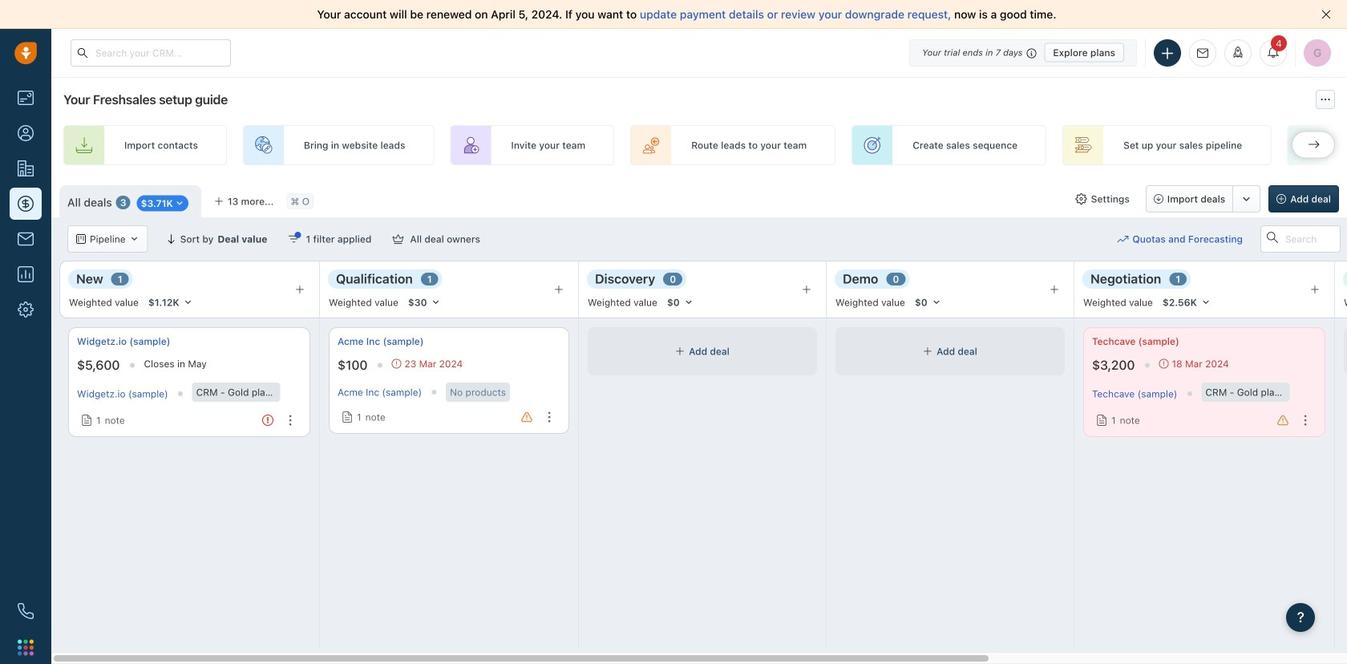 Task type: describe. For each thing, give the bounding box(es) containing it.
phone element
[[10, 595, 42, 627]]

what's new image
[[1233, 47, 1244, 58]]



Task type: locate. For each thing, give the bounding box(es) containing it.
container_wx8msf4aqz5i3rn1 image
[[1118, 233, 1129, 245], [76, 234, 86, 244], [924, 347, 933, 356], [1160, 359, 1169, 369], [342, 412, 353, 423]]

freshworks switcher image
[[18, 640, 34, 656]]

Search field
[[1261, 225, 1341, 253]]

close image
[[1322, 10, 1332, 19]]

container_wx8msf4aqz5i3rn1 image
[[1076, 193, 1088, 205], [175, 198, 184, 208], [288, 233, 300, 245], [393, 233, 404, 245], [130, 234, 139, 244], [676, 347, 685, 356], [392, 359, 402, 369], [81, 415, 92, 426], [1097, 415, 1108, 426]]

send email image
[[1198, 48, 1209, 58]]

Search your CRM... text field
[[71, 39, 231, 67]]

phone image
[[18, 603, 34, 619]]

group
[[1146, 185, 1261, 213]]



Task type: vqa. For each thing, say whether or not it's contained in the screenshot.
group
yes



